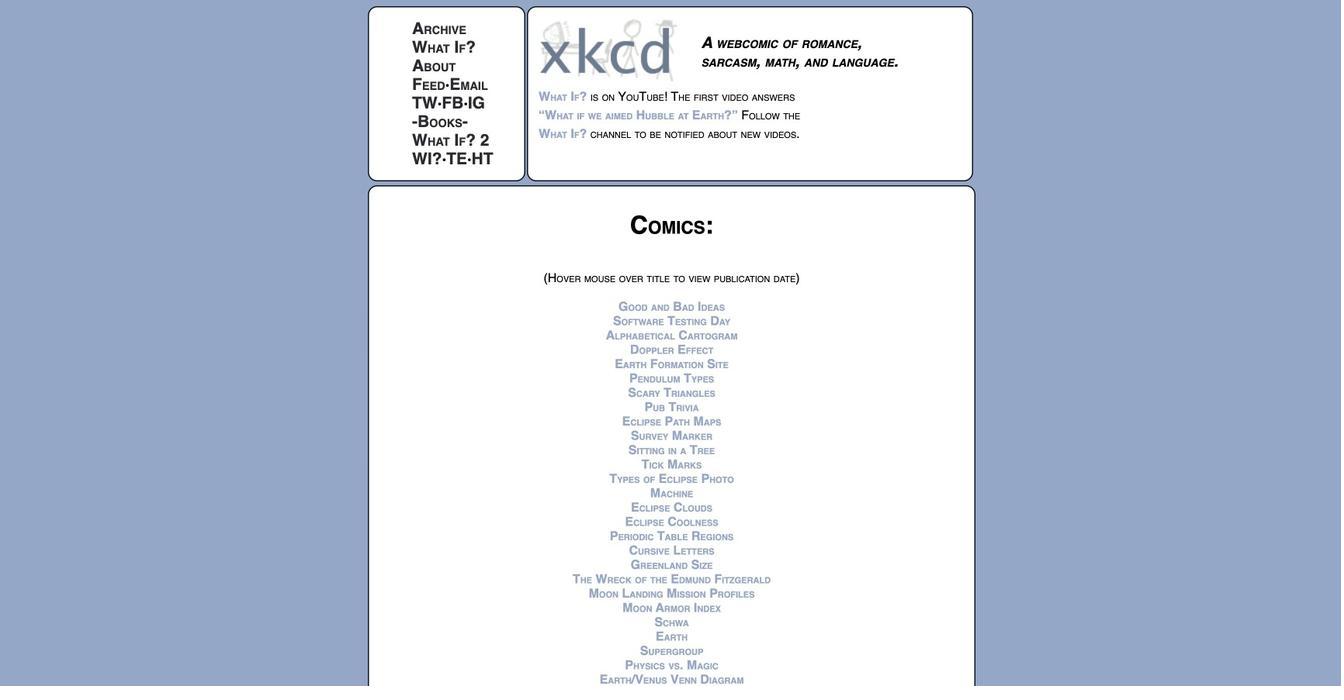 Task type: locate. For each thing, give the bounding box(es) containing it.
xkcd.com logo image
[[539, 18, 682, 82]]



Task type: vqa. For each thing, say whether or not it's contained in the screenshot.
Greenland Size image
no



